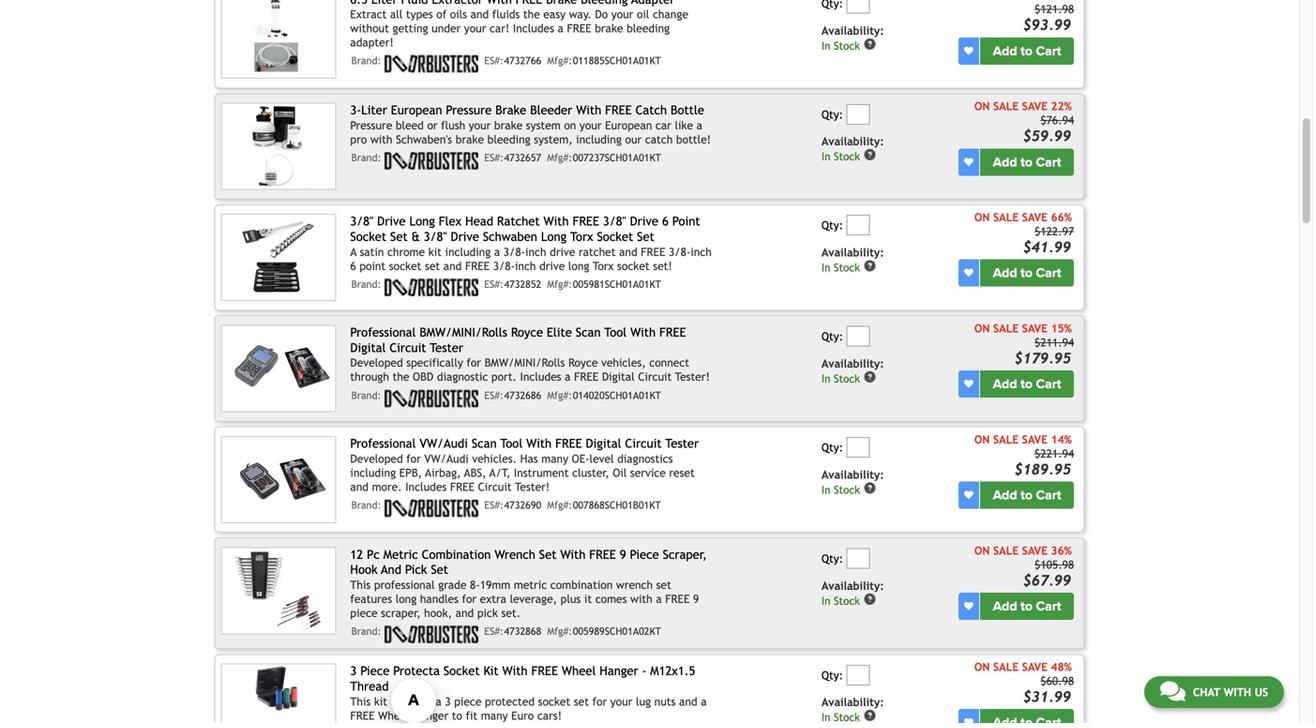 Task type: describe. For each thing, give the bounding box(es) containing it.
socket inside 3 piece protecta socket kit with free wheel hanger - m12x1.5 thread this kit includes a 3 piece protected socket set for your lug nuts and a free wheel hanger to fit many euro cars!
[[538, 695, 571, 708]]

getting
[[393, 22, 428, 35]]

port.
[[492, 370, 517, 383]]

your down oils
[[464, 22, 486, 35]]

007868sch01b01kt
[[573, 499, 661, 511]]

circuit up 'specifically'
[[390, 340, 426, 355]]

scraper,
[[381, 607, 421, 620]]

and right ratchet
[[619, 245, 638, 258]]

point
[[672, 214, 700, 229]]

1 horizontal spatial pressure
[[446, 103, 492, 117]]

stock for $41.99
[[834, 261, 860, 274]]

brand: for $179.95
[[351, 390, 381, 401]]

1 vertical spatial brake
[[494, 119, 523, 132]]

like
[[675, 119, 693, 132]]

this inside 3 piece protecta socket kit with free wheel hanger - m12x1.5 thread this kit includes a 3 piece protected socket set for your lug nuts and a free wheel hanger to fit many euro cars!
[[350, 695, 371, 708]]

add to cart for $59.99
[[993, 154, 1061, 170]]

0 vertical spatial digital
[[350, 340, 386, 355]]

save for $189.95
[[1022, 433, 1048, 446]]

$76.94
[[1041, 114, 1074, 127]]

cart for $67.99
[[1036, 598, 1061, 614]]

your right on on the left top
[[580, 119, 602, 132]]

car!
[[490, 22, 510, 35]]

inch up "4732852"
[[515, 259, 536, 272]]

includes inside extract all types of oils and fluids the easy way. do your oil change without getting under your car! includes a free brake bleeding adapter!
[[513, 22, 554, 35]]

add to wish list image for $189.95
[[964, 491, 974, 500]]

combination
[[550, 578, 613, 592]]

12 pc metric combination wrench set with free 9 piece scraper, hook and pick set this professional grade 8-19mm metric combination wrench set features long handles for extra leverage, plus it comes with a free 9 piece scraper, hook, and pick set.
[[350, 547, 707, 620]]

es#: 4732868 mfg#: 005989sch01a02kt
[[484, 626, 661, 638]]

piece inside 12 pc metric combination wrench set with free 9 piece scraper, hook and pick set this professional grade 8-19mm metric combination wrench set features long handles for extra leverage, plus it comes with a free 9 piece scraper, hook, and pick set.
[[350, 607, 378, 620]]

set.
[[501, 607, 521, 620]]

1 question sign image from the top
[[864, 37, 877, 50]]

brand: for $67.99
[[351, 626, 381, 638]]

1 availability: in stock from the top
[[822, 24, 884, 52]]

many inside professional vw/audi scan tool with free digital circuit tester developed for vw/audi vehicles. has many oe-level diagnostics including epb, airbag, abs, a/t, instrument cluster, oil service reset and more. includes free circuit tester!
[[542, 452, 569, 465]]

question sign image for $189.95
[[864, 482, 877, 495]]

tester inside professional vw/audi scan tool with free digital circuit tester developed for vw/audi vehicles. has many oe-level diagnostics including epb, airbag, abs, a/t, instrument cluster, oil service reset and more. includes free circuit tester!
[[666, 436, 699, 451]]

14%
[[1051, 433, 1072, 446]]

0 horizontal spatial pressure
[[350, 119, 392, 132]]

set inside 12 pc metric combination wrench set with free 9 piece scraper, hook and pick set this professional grade 8-19mm metric combination wrench set features long handles for extra leverage, plus it comes with a free 9 piece scraper, hook, and pick set.
[[656, 578, 672, 592]]

0 vertical spatial drive
[[550, 245, 575, 258]]

save for $67.99
[[1022, 544, 1048, 557]]

sale for $179.95
[[993, 322, 1019, 335]]

chrome
[[387, 245, 425, 258]]

connect
[[649, 356, 690, 369]]

free up set!
[[641, 245, 665, 258]]

1 vertical spatial bmw/mini/rolls
[[485, 356, 565, 369]]

add to cart button for $67.99
[[980, 593, 1074, 620]]

doorbusters - corporate logo image for $59.99
[[385, 152, 479, 170]]

1 in from the top
[[822, 39, 831, 52]]

sale for $31.99
[[993, 661, 1019, 674]]

obd
[[413, 370, 434, 383]]

leverage,
[[510, 592, 557, 606]]

pick
[[405, 563, 427, 577]]

point
[[360, 259, 386, 272]]

with up combination
[[560, 547, 586, 562]]

sale for $59.99
[[993, 100, 1019, 113]]

1 vertical spatial vw/audi
[[424, 452, 469, 465]]

es#4732766 - 011885sch01a01kt - 6.5 liter fluid extractor with free brake bleeding adapter - extract all types of oils and fluids the easy way. do your oil change without getting under your car! includes a free brake bleeding adapter! - doorbusters - audi bmw volkswagen mercedes benz mini porsche image
[[221, 0, 337, 79]]

schwaben's
[[396, 133, 452, 146]]

0 horizontal spatial drive
[[377, 214, 406, 229]]

in for $67.99
[[822, 595, 831, 607]]

availability: in stock for $67.99
[[822, 579, 884, 607]]

way.
[[569, 8, 592, 21]]

es#4732852 - 005981sch01a01kt - 3/8" drive long flex head ratchet with free 3/8" drive 6 point socket set & 3/8" drive schwaben long torx socket set - a satin chrome kit including a 3/8-inch drive ratchet and free 3/8-inch 6 point socket set and free 3/8-inch drive long torx socket set! - doorbusters - audi bmw volkswagen mercedes benz mini porsche image
[[221, 214, 337, 301]]

0 vertical spatial 3
[[350, 664, 357, 678]]

add to wish list image for $67.99
[[964, 602, 974, 611]]

professional vw/audi scan tool with free digital circuit tester link
[[350, 436, 699, 451]]

bottle!
[[676, 133, 711, 146]]

$121.98 $93.99
[[1023, 3, 1074, 34]]

piece inside 3 piece protecta socket kit with free wheel hanger - m12x1.5 thread this kit includes a 3 piece protected socket set for your lug nuts and a free wheel hanger to fit many euro cars!
[[360, 664, 390, 678]]

stock for $59.99
[[834, 150, 860, 163]]

to for $59.99
[[1021, 154, 1033, 170]]

scan inside professional bmw/mini/rolls royce elite scan tool with free digital circuit tester developed specifically for bmw/mini/rolls royce vehicles, connect through the obd diagnostic port. includes a free digital circuit tester!
[[576, 325, 601, 340]]

4732686
[[504, 390, 541, 401]]

3/8- up set!
[[669, 245, 691, 258]]

add to cart for $67.99
[[993, 598, 1061, 614]]

save for $31.99
[[1022, 661, 1048, 674]]

0 horizontal spatial brake
[[456, 133, 484, 146]]

0 vertical spatial vw/audi
[[420, 436, 468, 451]]

$67.99
[[1023, 572, 1071, 589]]

a right includes
[[436, 695, 442, 708]]

availability: in stock for $179.95
[[822, 357, 884, 385]]

free up combination
[[589, 547, 616, 562]]

$221.94
[[1035, 447, 1074, 460]]

0 vertical spatial royce
[[511, 325, 543, 340]]

2 horizontal spatial 3/8"
[[603, 214, 626, 229]]

professional bmw/mini/rolls royce elite scan tool with free digital circuit tester link
[[350, 325, 686, 355]]

free down thread
[[350, 709, 375, 722]]

with right pro
[[370, 133, 393, 146]]

the inside professional bmw/mini/rolls royce elite scan tool with free digital circuit tester developed specifically for bmw/mini/rolls royce vehicles, connect through the obd diagnostic port. includes a free digital circuit tester!
[[393, 370, 409, 383]]

add to cart for $179.95
[[993, 376, 1061, 392]]

brand: for $189.95
[[351, 499, 381, 511]]

set inside 3 piece protecta socket kit with free wheel hanger - m12x1.5 thread this kit includes a 3 piece protected socket set for your lug nuts and a free wheel hanger to fit many euro cars!
[[574, 695, 589, 708]]

includes inside professional bmw/mini/rolls royce elite scan tool with free digital circuit tester developed specifically for bmw/mini/rolls royce vehicles, connect through the obd diagnostic port. includes a free digital circuit tester!
[[520, 370, 561, 383]]

8-
[[470, 578, 480, 592]]

free up oe-
[[555, 436, 582, 451]]

wrench
[[616, 578, 653, 592]]

3 piece protecta socket kit with free wheel hanger - m12x1.5 thread this kit includes a 3 piece protected socket set for your lug nuts and a free wheel hanger to fit many euro cars!
[[350, 664, 707, 722]]

question sign image for $67.99
[[864, 593, 877, 606]]

0 vertical spatial long
[[409, 214, 435, 229]]

comments image
[[1160, 680, 1186, 703]]

add to cart for $189.95
[[993, 487, 1061, 503]]

1 add from the top
[[993, 43, 1017, 59]]

availability: for $59.99
[[822, 135, 884, 148]]

on for $67.99
[[975, 544, 990, 557]]

free up connect
[[660, 325, 686, 340]]

comes
[[595, 592, 627, 606]]

7 availability: from the top
[[822, 696, 884, 709]]

metric
[[514, 578, 547, 592]]

in for $59.99
[[822, 150, 831, 163]]

pro
[[350, 133, 367, 146]]

tool inside professional bmw/mini/rolls royce elite scan tool with free digital circuit tester developed specifically for bmw/mini/rolls royce vehicles, connect through the obd diagnostic port. includes a free digital circuit tester!
[[605, 325, 627, 340]]

stock for $189.95
[[834, 484, 860, 496]]

all
[[390, 8, 403, 21]]

0 horizontal spatial 6
[[350, 259, 356, 272]]

without
[[350, 22, 389, 35]]

$93.99
[[1023, 17, 1071, 34]]

save for $59.99
[[1022, 100, 1048, 113]]

19mm
[[480, 578, 511, 592]]

includes
[[391, 695, 432, 708]]

1 vertical spatial wheel
[[378, 709, 410, 722]]

set up set!
[[637, 229, 655, 244]]

qty: for $189.95
[[822, 441, 843, 454]]

on sale save 22% $76.94 $59.99
[[975, 100, 1074, 145]]

of
[[436, 8, 447, 21]]

catch
[[636, 103, 667, 117]]

bleeding inside extract all types of oils and fluids the easy way. do your oil change without getting under your car! includes a free brake bleeding adapter!
[[627, 22, 670, 35]]

cart for $189.95
[[1036, 487, 1061, 503]]

stock for $179.95
[[834, 373, 860, 385]]

1 vertical spatial drive
[[539, 259, 565, 272]]

1 horizontal spatial 6
[[662, 214, 669, 229]]

1 stock from the top
[[834, 39, 860, 52]]

circuit down connect
[[638, 370, 672, 383]]

includes inside professional vw/audi scan tool with free digital circuit tester developed for vw/audi vehicles. has many oe-level diagnostics including epb, airbag, abs, a/t, instrument cluster, oil service reset and more. includes free circuit tester!
[[405, 480, 447, 493]]

vehicles,
[[601, 356, 646, 369]]

66%
[[1051, 211, 1072, 224]]

with down wrench
[[630, 592, 653, 606]]

add to cart button for $41.99
[[980, 260, 1074, 287]]

1 horizontal spatial 3/8"
[[424, 229, 447, 244]]

socket inside 3 piece protecta socket kit with free wheel hanger - m12x1.5 thread this kit includes a 3 piece protected socket set for your lug nuts and a free wheel hanger to fit many euro cars!
[[444, 664, 480, 678]]

005989sch01a02kt
[[573, 626, 661, 638]]

extract
[[350, 8, 387, 21]]

lug
[[636, 695, 651, 708]]

system
[[526, 119, 561, 132]]

set right wrench on the bottom left of page
[[539, 547, 557, 562]]

qty: for $179.95
[[822, 330, 843, 343]]

1 es#: from the top
[[484, 55, 504, 67]]

level
[[590, 452, 614, 465]]

with left 'us'
[[1224, 686, 1252, 699]]

free down scraper,
[[665, 592, 690, 606]]

0 horizontal spatial european
[[391, 103, 442, 117]]

-
[[642, 664, 647, 678]]

tester! inside professional bmw/mini/rolls royce elite scan tool with free digital circuit tester developed specifically for bmw/mini/rolls royce vehicles, connect through the obd diagnostic port. includes a free digital circuit tester!
[[675, 370, 710, 383]]

2 horizontal spatial socket
[[597, 229, 633, 244]]

free up cars!
[[531, 664, 558, 678]]

combination
[[422, 547, 491, 562]]

kit inside 3 piece protecta socket kit with free wheel hanger - m12x1.5 thread this kit includes a 3 piece protected socket set for your lug nuts and a free wheel hanger to fit many euro cars!
[[374, 695, 388, 708]]

in for $189.95
[[822, 484, 831, 496]]

sale for $189.95
[[993, 433, 1019, 446]]

a right nuts
[[701, 695, 707, 708]]

scan inside professional vw/audi scan tool with free digital circuit tester developed for vw/audi vehicles. has many oe-level diagnostics including epb, airbag, abs, a/t, instrument cluster, oil service reset and more. includes free circuit tester!
[[472, 436, 497, 451]]

professional vw/audi scan tool with free digital circuit tester developed for vw/audi vehicles. has many oe-level diagnostics including epb, airbag, abs, a/t, instrument cluster, oil service reset and more. includes free circuit tester!
[[350, 436, 699, 493]]

grade
[[438, 578, 467, 592]]

1 add to cart button from the top
[[980, 37, 1074, 65]]

it
[[584, 592, 592, 606]]

es#: 4732690 mfg#: 007868sch01b01kt
[[484, 499, 661, 511]]

kit
[[484, 664, 499, 678]]

1 cart from the top
[[1036, 43, 1061, 59]]

48%
[[1051, 661, 1072, 674]]

hook,
[[424, 607, 452, 620]]

inch down point
[[691, 245, 712, 258]]

flex
[[439, 214, 462, 229]]

with up on on the left top
[[576, 103, 602, 117]]

add to cart button for $189.95
[[980, 482, 1074, 509]]

mfg#: for $59.99
[[547, 152, 572, 164]]

and inside 12 pc metric combination wrench set with free 9 piece scraper, hook and pick set this professional grade 8-19mm metric combination wrench set features long handles for extra leverage, plus it comes with a free 9 piece scraper, hook, and pick set.
[[456, 607, 474, 620]]

3-liter european pressure brake bleeder with free catch bottle link
[[350, 103, 704, 117]]

a inside 3/8" drive long flex head ratchet with free 3/8" drive 6 point socket set & 3/8" drive schwaben long torx socket set a satin chrome kit including a 3/8-inch drive ratchet and free 3/8-inch 6 point socket set and free 3/8-inch drive long torx socket set!
[[494, 245, 500, 258]]

free inside 3-liter european pressure brake bleeder with free catch bottle pressure bleed or flush your brake system on your european car like a pro with schwaben's brake bleeding system, including our catch bottle!
[[605, 103, 632, 117]]

thread
[[350, 679, 389, 694]]

save for $179.95
[[1022, 322, 1048, 335]]

oe-
[[572, 452, 590, 465]]

$59.99
[[1023, 128, 1071, 145]]

kit inside 3/8" drive long flex head ratchet with free 3/8" drive 6 point socket set & 3/8" drive schwaben long torx socket set a satin chrome kit including a 3/8-inch drive ratchet and free 3/8-inch 6 point socket set and free 3/8-inch drive long torx socket set!
[[428, 245, 442, 258]]

question sign image for $31.99
[[864, 709, 877, 722]]

0 horizontal spatial hanger
[[413, 709, 449, 722]]

circuit up diagnostics
[[625, 436, 662, 451]]

&
[[411, 229, 420, 244]]

add for $41.99
[[993, 265, 1017, 281]]

reset
[[669, 466, 695, 479]]

1 horizontal spatial 3
[[445, 695, 451, 708]]

3 brand: from the top
[[351, 278, 381, 290]]

protected
[[485, 695, 535, 708]]

free inside extract all types of oils and fluids the easy way. do your oil change without getting under your car! includes a free brake bleeding adapter!
[[567, 22, 592, 35]]

free down the abs, at the bottom left of the page
[[450, 480, 475, 493]]

oils
[[450, 8, 467, 21]]

mfg#: for $189.95
[[547, 499, 572, 511]]

add to wish list image for $179.95
[[964, 380, 974, 389]]

on sale save 66% $122.97 $41.99
[[975, 211, 1074, 256]]

availability: for $189.95
[[822, 468, 884, 481]]

fit
[[466, 709, 478, 722]]

extract all types of oils and fluids the easy way. do your oil change without getting under your car! includes a free brake bleeding adapter!
[[350, 8, 688, 49]]

to down $93.99
[[1021, 43, 1033, 59]]

$41.99
[[1023, 239, 1071, 256]]

doorbusters - corporate logo image for $67.99
[[385, 626, 479, 644]]

tester inside professional bmw/mini/rolls royce elite scan tool with free digital circuit tester developed specifically for bmw/mini/rolls royce vehicles, connect through the obd diagnostic port. includes a free digital circuit tester!
[[430, 340, 463, 355]]

$122.97
[[1035, 225, 1074, 238]]

$121.98
[[1035, 3, 1074, 16]]

save for $41.99
[[1022, 211, 1048, 224]]

3/8- up "4732852"
[[493, 259, 515, 272]]

a inside extract all types of oils and fluids the easy way. do your oil change without getting under your car! includes a free brake bleeding adapter!
[[558, 22, 564, 35]]

1 horizontal spatial 9
[[693, 592, 699, 606]]

007237sch01a01kt
[[573, 152, 661, 164]]

including inside 3/8" drive long flex head ratchet with free 3/8" drive 6 point socket set & 3/8" drive schwaben long torx socket set a satin chrome kit including a 3/8-inch drive ratchet and free 3/8-inch 6 point socket set and free 3/8-inch drive long torx socket set!
[[445, 245, 491, 258]]

2 horizontal spatial drive
[[630, 214, 659, 229]]

for inside 12 pc metric combination wrench set with free 9 piece scraper, hook and pick set this professional grade 8-19mm metric combination wrench set features long handles for extra leverage, plus it comes with a free 9 piece scraper, hook, and pick set.
[[462, 592, 477, 606]]

add to wish list image for $41.99
[[964, 268, 974, 278]]

0 horizontal spatial socket
[[350, 229, 387, 244]]

tester! inside professional vw/audi scan tool with free digital circuit tester developed for vw/audi vehicles. has many oe-level diagnostics including epb, airbag, abs, a/t, instrument cluster, oil service reset and more. includes free circuit tester!
[[515, 480, 550, 493]]

bleeder
[[530, 103, 572, 117]]

availability: in stock for $59.99
[[822, 135, 884, 163]]

inch down 3/8" drive long flex head ratchet with free 3/8" drive 6 point socket set & 3/8" drive schwaben long torx socket set link
[[525, 245, 546, 258]]

digital inside professional vw/audi scan tool with free digital circuit tester developed for vw/audi vehicles. has many oe-level diagnostics including epb, airbag, abs, a/t, instrument cluster, oil service reset and more. includes free circuit tester!
[[586, 436, 621, 451]]

hook
[[350, 563, 378, 577]]



Task type: vqa. For each thing, say whether or not it's contained in the screenshot.


Task type: locate. For each thing, give the bounding box(es) containing it.
pressure up flush
[[446, 103, 492, 117]]

save
[[1022, 100, 1048, 113], [1022, 211, 1048, 224], [1022, 322, 1048, 335], [1022, 433, 1048, 446], [1022, 544, 1048, 557], [1022, 661, 1048, 674]]

and left more. at the left bottom of the page
[[350, 480, 369, 493]]

professional bmw/mini/rolls royce elite scan tool with free digital circuit tester developed specifically for bmw/mini/rolls royce vehicles, connect through the obd diagnostic port. includes a free digital circuit tester!
[[350, 325, 710, 383]]

3 in from the top
[[822, 261, 831, 274]]

for up the epb,
[[406, 452, 421, 465]]

0 vertical spatial set
[[425, 259, 440, 272]]

doorbusters - corporate logo image for $189.95
[[385, 499, 479, 517]]

add for $59.99
[[993, 154, 1017, 170]]

36%
[[1051, 544, 1072, 557]]

sale left 48% on the right
[[993, 661, 1019, 674]]

1 vertical spatial including
[[445, 245, 491, 258]]

sale inside on sale save 66% $122.97 $41.99
[[993, 211, 1019, 224]]

add down on sale save 36% $105.98 $67.99
[[993, 598, 1017, 614]]

0 vertical spatial the
[[523, 8, 540, 21]]

mfg#: for $67.99
[[547, 626, 572, 638]]

2 availability: in stock from the top
[[822, 135, 884, 163]]

many down protected in the bottom left of the page
[[481, 709, 508, 722]]

add down on sale save 22% $76.94 $59.99
[[993, 154, 1017, 170]]

to for $67.99
[[1021, 598, 1033, 614]]

3 add from the top
[[993, 265, 1017, 281]]

2 add to wish list image from the top
[[964, 157, 974, 167]]

oil
[[637, 8, 649, 21]]

0 horizontal spatial socket
[[389, 259, 422, 272]]

1 add to cart from the top
[[993, 43, 1061, 59]]

4 stock from the top
[[834, 373, 860, 385]]

long inside 3/8" drive long flex head ratchet with free 3/8" drive 6 point socket set & 3/8" drive schwaben long torx socket set a satin chrome kit including a 3/8-inch drive ratchet and free 3/8-inch 6 point socket set and free 3/8-inch drive long torx socket set!
[[568, 259, 590, 272]]

availability: for $41.99
[[822, 246, 884, 259]]

professional for $179.95
[[350, 325, 416, 340]]

add for $67.99
[[993, 598, 1017, 614]]

es#4732657 - 007237sch01a01kt - 3-liter european pressure brake bleeder with free catch bottle - pressure bleed or flush your brake system on your european car like a pro with schwaben's brake bleeding system, including our catch bottle! - doorbusters - audi bmw volkswagen mercedes benz mini porsche image
[[221, 103, 337, 190]]

satin
[[360, 245, 384, 258]]

royce up es#: 4732686 mfg#: 014020sch01a01kt
[[569, 356, 598, 369]]

oil
[[613, 466, 627, 479]]

2 brand: from the top
[[351, 152, 381, 164]]

9 down scraper,
[[693, 592, 699, 606]]

cart down $41.99
[[1036, 265, 1061, 281]]

sale inside on sale save 15% $211.94 $179.95
[[993, 322, 1019, 335]]

and inside extract all types of oils and fluids the easy way. do your oil change without getting under your car! includes a free brake bleeding adapter!
[[471, 8, 489, 21]]

6 availability: in stock from the top
[[822, 579, 884, 607]]

mfg#: right "4732852"
[[547, 278, 572, 290]]

1 professional from the top
[[350, 325, 416, 340]]

in for $41.99
[[822, 261, 831, 274]]

1 vertical spatial hanger
[[413, 709, 449, 722]]

1 vertical spatial long
[[396, 592, 417, 606]]

bmw/mini/rolls down professional bmw/mini/rolls royce elite scan tool with free digital circuit tester link
[[485, 356, 565, 369]]

5 save from the top
[[1022, 544, 1048, 557]]

service
[[630, 466, 666, 479]]

3/8" up ratchet
[[603, 214, 626, 229]]

1 vertical spatial kit
[[374, 695, 388, 708]]

free
[[567, 22, 592, 35], [605, 103, 632, 117], [573, 214, 599, 229], [641, 245, 665, 258], [465, 259, 490, 272], [660, 325, 686, 340], [574, 370, 599, 383], [555, 436, 582, 451], [450, 480, 475, 493], [589, 547, 616, 562], [665, 592, 690, 606], [531, 664, 558, 678], [350, 709, 375, 722]]

sale left 66% on the right top
[[993, 211, 1019, 224]]

save up $76.94
[[1022, 100, 1048, 113]]

professional up through on the bottom
[[350, 325, 416, 340]]

es#: for $179.95
[[484, 390, 504, 401]]

doorbusters - corporate logo image down obd
[[385, 390, 479, 407]]

free up es#: 4732686 mfg#: 014020sch01a01kt
[[574, 370, 599, 383]]

3 on from the top
[[975, 322, 990, 335]]

1 horizontal spatial wheel
[[562, 664, 596, 678]]

add for $189.95
[[993, 487, 1017, 503]]

professional inside professional vw/audi scan tool with free digital circuit tester developed for vw/audi vehicles. has many oe-level diagnostics including epb, airbag, abs, a/t, instrument cluster, oil service reset and more. includes free circuit tester!
[[350, 436, 416, 451]]

question sign image for $179.95
[[864, 371, 877, 384]]

your left lug
[[610, 695, 633, 708]]

2 vertical spatial set
[[574, 695, 589, 708]]

on inside on sale save 15% $211.94 $179.95
[[975, 322, 990, 335]]

3 availability: from the top
[[822, 246, 884, 259]]

6 on from the top
[[975, 661, 990, 674]]

3 add to wish list image from the top
[[964, 718, 974, 723]]

6 sale from the top
[[993, 661, 1019, 674]]

4 add to wish list image from the top
[[964, 380, 974, 389]]

for inside 3 piece protecta socket kit with free wheel hanger - m12x1.5 thread this kit includes a 3 piece protected socket set for your lug nuts and a free wheel hanger to fit many euro cars!
[[593, 695, 607, 708]]

on for $41.99
[[975, 211, 990, 224]]

to down $67.99
[[1021, 598, 1033, 614]]

bleeding down oil
[[627, 22, 670, 35]]

1 vertical spatial tester!
[[515, 480, 550, 493]]

0 vertical spatial 9
[[620, 547, 626, 562]]

hanger
[[600, 664, 639, 678], [413, 709, 449, 722]]

a inside professional bmw/mini/rolls royce elite scan tool with free digital circuit tester developed specifically for bmw/mini/rolls royce vehicles, connect through the obd diagnostic port. includes a free digital circuit tester!
[[565, 370, 571, 383]]

6 es#: from the top
[[484, 626, 504, 638]]

on for $31.99
[[975, 661, 990, 674]]

developed
[[350, 356, 403, 369], [350, 452, 403, 465]]

es#: for $67.99
[[484, 626, 504, 638]]

sale up $189.95
[[993, 433, 1019, 446]]

kit right chrome
[[428, 245, 442, 258]]

0 horizontal spatial royce
[[511, 325, 543, 340]]

0 horizontal spatial 3
[[350, 664, 357, 678]]

plus
[[561, 592, 581, 606]]

0 vertical spatial tester!
[[675, 370, 710, 383]]

0 vertical spatial developed
[[350, 356, 403, 369]]

$105.98
[[1035, 558, 1074, 571]]

availability: for $179.95
[[822, 357, 884, 370]]

5 availability: from the top
[[822, 468, 884, 481]]

brand: for $59.99
[[351, 152, 381, 164]]

with up has at bottom
[[526, 436, 552, 451]]

cars!
[[537, 709, 562, 722]]

3 add to cart from the top
[[993, 265, 1061, 281]]

with right kit
[[502, 664, 528, 678]]

to inside 3 piece protecta socket kit with free wheel hanger - m12x1.5 thread this kit includes a 3 piece protected socket set for your lug nuts and a free wheel hanger to fit many euro cars!
[[452, 709, 462, 722]]

schwaben
[[483, 229, 538, 244]]

stock for $67.99
[[834, 595, 860, 607]]

1 vertical spatial tool
[[500, 436, 523, 451]]

for inside professional vw/audi scan tool with free digital circuit tester developed for vw/audi vehicles. has many oe-level diagnostics including epb, airbag, abs, a/t, instrument cluster, oil service reset and more. includes free circuit tester!
[[406, 452, 421, 465]]

many up instrument
[[542, 452, 569, 465]]

1 vertical spatial professional
[[350, 436, 416, 451]]

including inside 3-liter european pressure brake bleeder with free catch bottle pressure bleed or flush your brake system on your european car like a pro with schwaben's brake bleeding system, including our catch bottle!
[[576, 133, 622, 146]]

a up the bottle!
[[697, 119, 703, 132]]

1 vertical spatial european
[[605, 119, 652, 132]]

with inside professional bmw/mini/rolls royce elite scan tool with free digital circuit tester developed specifically for bmw/mini/rolls royce vehicles, connect through the obd diagnostic port. includes a free digital circuit tester!
[[630, 325, 656, 340]]

9 up wrench
[[620, 547, 626, 562]]

0 horizontal spatial 9
[[620, 547, 626, 562]]

bleeding inside 3-liter european pressure brake bleeder with free catch bottle pressure bleed or flush your brake system on your european car like a pro with schwaben's brake bleeding system, including our catch bottle!
[[487, 133, 531, 146]]

es#4732690 - 007868sch01b01kt - professional vw/audi scan tool with free digital circuit tester - developed for vw/audi vehicles. has many oe-level diagnostics including epb, airbag, abs, a/t, instrument cluster, oil service reset and more. includes free circuit tester! - doorbusters - audi volkswagen image
[[221, 436, 337, 523]]

qty: for $59.99
[[822, 108, 843, 121]]

es#: 4732686 mfg#: 014020sch01a01kt
[[484, 390, 661, 401]]

2 this from the top
[[350, 695, 371, 708]]

with
[[576, 103, 602, 117], [370, 133, 393, 146], [544, 214, 569, 229], [630, 325, 656, 340], [526, 436, 552, 451], [560, 547, 586, 562], [630, 592, 653, 606], [502, 664, 528, 678], [1224, 686, 1252, 699]]

tester up the reset
[[666, 436, 699, 451]]

chat with us
[[1193, 686, 1268, 699]]

2 horizontal spatial socket
[[617, 259, 650, 272]]

qty: for $41.99
[[822, 219, 843, 232]]

with inside 3/8" drive long flex head ratchet with free 3/8" drive 6 point socket set & 3/8" drive schwaben long torx socket set a satin chrome kit including a 3/8-inch drive ratchet and free 3/8-inch 6 point socket set and free 3/8-inch drive long torx socket set!
[[544, 214, 569, 229]]

0 vertical spatial scan
[[576, 325, 601, 340]]

3 stock from the top
[[834, 261, 860, 274]]

cart down $67.99
[[1036, 598, 1061, 614]]

0 horizontal spatial many
[[481, 709, 508, 722]]

5 doorbusters - corporate logo image from the top
[[385, 499, 479, 517]]

1 vertical spatial bleeding
[[487, 133, 531, 146]]

or
[[427, 119, 438, 132]]

question sign image for $41.99
[[864, 260, 877, 273]]

your left oil
[[611, 8, 634, 21]]

add to wish list image for $31.99
[[964, 718, 974, 723]]

piece inside 3 piece protecta socket kit with free wheel hanger - m12x1.5 thread this kit includes a 3 piece protected socket set for your lug nuts and a free wheel hanger to fit many euro cars!
[[454, 695, 482, 708]]

5 sale from the top
[[993, 544, 1019, 557]]

1 horizontal spatial tool
[[605, 325, 627, 340]]

add to wish list image
[[964, 46, 974, 56], [964, 157, 974, 167], [964, 268, 974, 278], [964, 380, 974, 389]]

2 doorbusters - corporate logo image from the top
[[385, 152, 479, 170]]

availability: in stock for $41.99
[[822, 246, 884, 274]]

1 on from the top
[[975, 100, 990, 113]]

add for $179.95
[[993, 376, 1017, 392]]

stock
[[834, 39, 860, 52], [834, 150, 860, 163], [834, 261, 860, 274], [834, 373, 860, 385], [834, 484, 860, 496], [834, 595, 860, 607]]

and right oils
[[471, 8, 489, 21]]

sale up $179.95 on the right of page
[[993, 322, 1019, 335]]

1 horizontal spatial scan
[[576, 325, 601, 340]]

sale for $41.99
[[993, 211, 1019, 224]]

drive
[[550, 245, 575, 258], [539, 259, 565, 272]]

6 cart from the top
[[1036, 598, 1061, 614]]

3/8-
[[504, 245, 525, 258], [669, 245, 691, 258], [493, 259, 515, 272]]

airbag,
[[425, 466, 461, 479]]

on inside on sale save 14% $221.94 $189.95
[[975, 433, 990, 446]]

1 vertical spatial includes
[[520, 370, 561, 383]]

005981sch01a01kt
[[573, 278, 661, 290]]

es#: 4732766 mfg#: 011885sch01a01kt
[[484, 55, 661, 67]]

6 doorbusters - corporate logo image from the top
[[385, 626, 479, 644]]

4 in from the top
[[822, 373, 831, 385]]

drive
[[377, 214, 406, 229], [630, 214, 659, 229], [451, 229, 479, 244]]

0 horizontal spatial piece
[[360, 664, 390, 678]]

developed inside professional vw/audi scan tool with free digital circuit tester developed for vw/audi vehicles. has many oe-level diagnostics including epb, airbag, abs, a/t, instrument cluster, oil service reset and more. includes free circuit tester!
[[350, 452, 403, 465]]

6 add to cart from the top
[[993, 598, 1061, 614]]

1 doorbusters - corporate logo image from the top
[[385, 55, 479, 73]]

question sign image for $59.99
[[864, 148, 877, 162]]

your inside 3 piece protecta socket kit with free wheel hanger - m12x1.5 thread this kit includes a 3 piece protected socket set for your lug nuts and a free wheel hanger to fit many euro cars!
[[610, 695, 633, 708]]

2 vertical spatial digital
[[586, 436, 621, 451]]

piece
[[350, 607, 378, 620], [454, 695, 482, 708]]

3
[[350, 664, 357, 678], [445, 695, 451, 708]]

free down schwaben at the top
[[465, 259, 490, 272]]

2 mfg#: from the top
[[547, 152, 572, 164]]

add to cart button for $59.99
[[980, 148, 1074, 176]]

0 vertical spatial 6
[[662, 214, 669, 229]]

long inside 12 pc metric combination wrench set with free 9 piece scraper, hook and pick set this professional grade 8-19mm metric combination wrench set features long handles for extra leverage, plus it comes with a free 9 piece scraper, hook, and pick set.
[[396, 592, 417, 606]]

3 save from the top
[[1022, 322, 1048, 335]]

1 vertical spatial developed
[[350, 452, 403, 465]]

7 question sign image from the top
[[864, 709, 877, 722]]

save inside on sale save 36% $105.98 $67.99
[[1022, 544, 1048, 557]]

on for $59.99
[[975, 100, 990, 113]]

save inside on sale save 22% $76.94 $59.99
[[1022, 100, 1048, 113]]

0 horizontal spatial long
[[396, 592, 417, 606]]

save inside on sale save 15% $211.94 $179.95
[[1022, 322, 1048, 335]]

doorbusters - corporate logo image down airbag,
[[385, 499, 479, 517]]

1 brand: from the top
[[351, 55, 381, 67]]

inch
[[525, 245, 546, 258], [691, 245, 712, 258], [515, 259, 536, 272]]

2 add to wish list image from the top
[[964, 602, 974, 611]]

bleed
[[396, 119, 424, 132]]

4 question sign image from the top
[[864, 371, 877, 384]]

5 in from the top
[[822, 484, 831, 496]]

piece inside 12 pc metric combination wrench set with free 9 piece scraper, hook and pick set this professional grade 8-19mm metric combination wrench set features long handles for extra leverage, plus it comes with a free 9 piece scraper, hook, and pick set.
[[630, 547, 659, 562]]

1 horizontal spatial long
[[541, 229, 567, 244]]

2 on from the top
[[975, 211, 990, 224]]

royce left elite
[[511, 325, 543, 340]]

to for $179.95
[[1021, 376, 1033, 392]]

$189.95
[[1015, 461, 1071, 478]]

0 vertical spatial this
[[350, 578, 371, 592]]

free up 'our' in the left of the page
[[605, 103, 632, 117]]

this
[[350, 578, 371, 592], [350, 695, 371, 708]]

0 horizontal spatial tester
[[430, 340, 463, 355]]

0 vertical spatial including
[[576, 133, 622, 146]]

1 horizontal spatial brake
[[494, 119, 523, 132]]

doorbusters - corporate logo image down hook,
[[385, 626, 479, 644]]

4 on from the top
[[975, 433, 990, 446]]

add to cart for $41.99
[[993, 265, 1061, 281]]

0 horizontal spatial tester!
[[515, 480, 550, 493]]

0 vertical spatial tool
[[605, 325, 627, 340]]

socket up ratchet
[[597, 229, 633, 244]]

on sale save 36% $105.98 $67.99
[[975, 544, 1074, 589]]

es#4732858 - pps-172101kt - 3 piece protecta socket kit with free wheel hanger - m12x1.5 thread - this kit includes a 3 piece protected socket set for your lug nuts and a free wheel hanger to fit many euro cars! - doorbusters - bmw volkswagen mini image
[[221, 664, 337, 723]]

1 vertical spatial 3
[[445, 695, 451, 708]]

save inside on sale save 14% $221.94 $189.95
[[1022, 433, 1048, 446]]

4 cart from the top
[[1036, 376, 1061, 392]]

set up chrome
[[390, 229, 408, 244]]

add to wish list image for $59.99
[[964, 157, 974, 167]]

4732690
[[504, 499, 541, 511]]

and right nuts
[[679, 695, 698, 708]]

1 availability: from the top
[[822, 24, 884, 37]]

2 vertical spatial add to wish list image
[[964, 718, 974, 723]]

None text field
[[847, 104, 870, 125], [847, 215, 870, 236], [847, 437, 870, 458], [847, 104, 870, 125], [847, 215, 870, 236], [847, 437, 870, 458]]

1 horizontal spatial socket
[[444, 664, 480, 678]]

has
[[520, 452, 538, 465]]

0 horizontal spatial bleeding
[[487, 133, 531, 146]]

add to cart down $179.95 on the right of page
[[993, 376, 1061, 392]]

euro
[[511, 709, 534, 722]]

the inside extract all types of oils and fluids the easy way. do your oil change without getting under your car! includes a free brake bleeding adapter!
[[523, 8, 540, 21]]

ratchet
[[497, 214, 540, 229]]

4 availability: from the top
[[822, 357, 884, 370]]

1 vertical spatial pressure
[[350, 119, 392, 132]]

3 add to cart button from the top
[[980, 260, 1074, 287]]

a/t,
[[490, 466, 511, 479]]

add down on sale save 14% $221.94 $189.95
[[993, 487, 1017, 503]]

1 horizontal spatial including
[[445, 245, 491, 258]]

5 qty: from the top
[[822, 552, 843, 565]]

on inside on sale save 48% $60.98 $31.99
[[975, 661, 990, 674]]

6 qty: from the top
[[822, 669, 843, 682]]

a inside 12 pc metric combination wrench set with free 9 piece scraper, hook and pick set this professional grade 8-19mm metric combination wrench set features long handles for extra leverage, plus it comes with a free 9 piece scraper, hook, and pick set.
[[656, 592, 662, 606]]

including up more. at the left bottom of the page
[[350, 466, 396, 479]]

9
[[620, 547, 626, 562], [693, 592, 699, 606]]

1 mfg#: from the top
[[547, 55, 572, 67]]

0 vertical spatial includes
[[513, 22, 554, 35]]

5 es#: from the top
[[484, 499, 504, 511]]

torx down ratchet
[[593, 259, 614, 272]]

includes up '4732686'
[[520, 370, 561, 383]]

a up es#: 4732686 mfg#: 014020sch01a01kt
[[565, 370, 571, 383]]

1 vertical spatial add to wish list image
[[964, 602, 974, 611]]

es#: 4732657 mfg#: 007237sch01a01kt
[[484, 152, 661, 164]]

6 availability: from the top
[[822, 579, 884, 592]]

on inside on sale save 36% $105.98 $67.99
[[975, 544, 990, 557]]

bleeding up 4732657
[[487, 133, 531, 146]]

the left obd
[[393, 370, 409, 383]]

0 vertical spatial hanger
[[600, 664, 639, 678]]

3 es#: from the top
[[484, 278, 504, 290]]

5 on from the top
[[975, 544, 990, 557]]

5 cart from the top
[[1036, 487, 1061, 503]]

0 horizontal spatial piece
[[350, 607, 378, 620]]

diagnostics
[[617, 452, 673, 465]]

0 horizontal spatial tool
[[500, 436, 523, 451]]

2 horizontal spatial brake
[[595, 22, 623, 35]]

mfg#: down system, on the top of page
[[547, 152, 572, 164]]

2 availability: from the top
[[822, 135, 884, 148]]

5 mfg#: from the top
[[547, 499, 572, 511]]

mfg#: down 'plus'
[[547, 626, 572, 638]]

add to cart button down $93.99
[[980, 37, 1074, 65]]

with inside professional vw/audi scan tool with free digital circuit tester developed for vw/audi vehicles. has many oe-level diagnostics including epb, airbag, abs, a/t, instrument cluster, oil service reset and more. includes free circuit tester!
[[526, 436, 552, 451]]

1 vertical spatial royce
[[569, 356, 598, 369]]

qty: for $31.99
[[822, 669, 843, 682]]

5 add from the top
[[993, 487, 1017, 503]]

to for $189.95
[[1021, 487, 1033, 503]]

sale inside on sale save 36% $105.98 $67.99
[[993, 544, 1019, 557]]

2 professional from the top
[[350, 436, 416, 451]]

4 mfg#: from the top
[[547, 390, 572, 401]]

12 pc metric combination wrench set with free 9 piece scraper, hook and pick set link
[[350, 547, 707, 577]]

on for $189.95
[[975, 433, 990, 446]]

save inside on sale save 66% $122.97 $41.99
[[1022, 211, 1048, 224]]

brake inside extract all types of oils and fluids the easy way. do your oil change without getting under your car! includes a free brake bleeding adapter!
[[595, 22, 623, 35]]

2 stock from the top
[[834, 150, 860, 163]]

1 horizontal spatial set
[[574, 695, 589, 708]]

6 down a
[[350, 259, 356, 272]]

socket up satin
[[350, 229, 387, 244]]

2 vertical spatial brake
[[456, 133, 484, 146]]

vehicles.
[[472, 452, 517, 465]]

extra
[[480, 592, 507, 606]]

1 developed from the top
[[350, 356, 403, 369]]

long up &
[[409, 214, 435, 229]]

free up ratchet
[[573, 214, 599, 229]]

question sign image
[[864, 37, 877, 50], [864, 148, 877, 162], [864, 260, 877, 273], [864, 371, 877, 384], [864, 482, 877, 495], [864, 593, 877, 606], [864, 709, 877, 722]]

cart for $179.95
[[1036, 376, 1061, 392]]

liter
[[361, 103, 387, 117]]

add to wish list image
[[964, 491, 974, 500], [964, 602, 974, 611], [964, 718, 974, 723]]

mfg#: for $179.95
[[547, 390, 572, 401]]

0 horizontal spatial 3/8"
[[350, 214, 374, 229]]

5 stock from the top
[[834, 484, 860, 496]]

0 vertical spatial bleeding
[[627, 22, 670, 35]]

es#4732686 - 014020sch01a01kt - professional bmw/mini/rolls royce elite scan tool with free digital circuit tester - developed specifically for bmw/mini/rolls royce vehicles, connect through the obd diagnostic port. includes a free digital circuit tester! - doorbusters - bmw mini image
[[221, 325, 337, 412]]

$211.94
[[1035, 336, 1074, 349]]

1 vertical spatial torx
[[593, 259, 614, 272]]

0 horizontal spatial wheel
[[378, 709, 410, 722]]

on inside on sale save 66% $122.97 $41.99
[[975, 211, 990, 224]]

to left fit
[[452, 709, 462, 722]]

6 in from the top
[[822, 595, 831, 607]]

4 add to cart from the top
[[993, 376, 1061, 392]]

0 vertical spatial tester
[[430, 340, 463, 355]]

es#: for $59.99
[[484, 152, 504, 164]]

elite
[[547, 325, 572, 340]]

and left "pick"
[[456, 607, 474, 620]]

on left 36%
[[975, 544, 990, 557]]

sale inside on sale save 48% $60.98 $31.99
[[993, 661, 1019, 674]]

1 horizontal spatial socket
[[538, 695, 571, 708]]

save up $221.94
[[1022, 433, 1048, 446]]

this inside 12 pc metric combination wrench set with free 9 piece scraper, hook and pick set this professional grade 8-19mm metric combination wrench set features long handles for extra leverage, plus it comes with a free 9 piece scraper, hook, and pick set.
[[350, 578, 371, 592]]

and down flex
[[444, 259, 462, 272]]

qty: for $67.99
[[822, 552, 843, 565]]

pc
[[367, 547, 380, 562]]

5 question sign image from the top
[[864, 482, 877, 495]]

3 sale from the top
[[993, 322, 1019, 335]]

save inside on sale save 48% $60.98 $31.99
[[1022, 661, 1048, 674]]

1 horizontal spatial tester!
[[675, 370, 710, 383]]

cart down $179.95 on the right of page
[[1036, 376, 1061, 392]]

2 add to cart from the top
[[993, 154, 1061, 170]]

es#: 4732852 mfg#: 005981sch01a01kt
[[484, 278, 661, 290]]

professional inside professional bmw/mini/rolls royce elite scan tool with free digital circuit tester developed specifically for bmw/mini/rolls royce vehicles, connect through the obd diagnostic port. includes a free digital circuit tester!
[[350, 325, 416, 340]]

in for $179.95
[[822, 373, 831, 385]]

5 add to cart button from the top
[[980, 482, 1074, 509]]

3 question sign image from the top
[[864, 260, 877, 273]]

brake
[[496, 103, 527, 117]]

1 horizontal spatial the
[[523, 8, 540, 21]]

0 vertical spatial bmw/mini/rolls
[[420, 325, 507, 340]]

long
[[409, 214, 435, 229], [541, 229, 567, 244]]

6 left point
[[662, 214, 669, 229]]

availability: in stock for $189.95
[[822, 468, 884, 496]]

piece up wrench
[[630, 547, 659, 562]]

on left 66% on the right top
[[975, 211, 990, 224]]

add to cart down $67.99
[[993, 598, 1061, 614]]

add to cart button
[[980, 37, 1074, 65], [980, 148, 1074, 176], [980, 260, 1074, 287], [980, 371, 1074, 398], [980, 482, 1074, 509], [980, 593, 1074, 620]]

1 vertical spatial digital
[[602, 370, 635, 383]]

5 add to cart from the top
[[993, 487, 1061, 503]]

3 mfg#: from the top
[[547, 278, 572, 290]]

set inside 3/8" drive long flex head ratchet with free 3/8" drive 6 point socket set & 3/8" drive schwaben long torx socket set a satin chrome kit including a 3/8-inch drive ratchet and free 3/8-inch 6 point socket set and free 3/8-inch drive long torx socket set!
[[425, 259, 440, 272]]

brand: down features in the bottom left of the page
[[351, 626, 381, 638]]

1 add to wish list image from the top
[[964, 491, 974, 500]]

on sale save 15% $211.94 $179.95
[[975, 322, 1074, 367]]

a inside 3-liter european pressure brake bleeder with free catch bottle pressure bleed or flush your brake system on your european car like a pro with schwaben's brake bleeding system, including our catch bottle!
[[697, 119, 703, 132]]

sale left 22% at the right of the page
[[993, 100, 1019, 113]]

pressure
[[446, 103, 492, 117], [350, 119, 392, 132]]

3 cart from the top
[[1036, 265, 1061, 281]]

cart for $41.99
[[1036, 265, 1061, 281]]

2 es#: from the top
[[484, 152, 504, 164]]

including inside professional vw/audi scan tool with free digital circuit tester developed for vw/audi vehicles. has many oe-level diagnostics including epb, airbag, abs, a/t, instrument cluster, oil service reset and more. includes free circuit tester!
[[350, 466, 396, 479]]

for up diagnostic
[[467, 356, 481, 369]]

us
[[1255, 686, 1268, 699]]

tool inside professional vw/audi scan tool with free digital circuit tester developed for vw/audi vehicles. has many oe-level diagnostics including epb, airbag, abs, a/t, instrument cluster, oil service reset and more. includes free circuit tester!
[[500, 436, 523, 451]]

1 vertical spatial scan
[[472, 436, 497, 451]]

1 this from the top
[[350, 578, 371, 592]]

vw/audi
[[420, 436, 468, 451], [424, 452, 469, 465]]

developed inside professional bmw/mini/rolls royce elite scan tool with free digital circuit tester developed specifically for bmw/mini/rolls royce vehicles, connect through the obd diagnostic port. includes a free digital circuit tester!
[[350, 356, 403, 369]]

pick
[[477, 607, 498, 620]]

for left lug
[[593, 695, 607, 708]]

brand:
[[351, 55, 381, 67], [351, 152, 381, 164], [351, 278, 381, 290], [351, 390, 381, 401], [351, 499, 381, 511], [351, 626, 381, 638]]

set
[[425, 259, 440, 272], [656, 578, 672, 592], [574, 695, 589, 708]]

circuit down a/t,
[[478, 480, 512, 493]]

on sale save 14% $221.94 $189.95
[[975, 433, 1074, 478]]

1 horizontal spatial drive
[[451, 229, 479, 244]]

add to cart down $189.95
[[993, 487, 1061, 503]]

on inside on sale save 22% $76.94 $59.99
[[975, 100, 990, 113]]

add to cart
[[993, 43, 1061, 59], [993, 154, 1061, 170], [993, 265, 1061, 281], [993, 376, 1061, 392], [993, 487, 1061, 503], [993, 598, 1061, 614]]

and inside professional vw/audi scan tool with free digital circuit tester developed for vw/audi vehicles. has many oe-level diagnostics including epb, airbag, abs, a/t, instrument cluster, oil service reset and more. includes free circuit tester!
[[350, 480, 369, 493]]

1 horizontal spatial royce
[[569, 356, 598, 369]]

6 add from the top
[[993, 598, 1017, 614]]

drive left point
[[630, 214, 659, 229]]

1 horizontal spatial many
[[542, 452, 569, 465]]

1 add to wish list image from the top
[[964, 46, 974, 56]]

6 mfg#: from the top
[[547, 626, 572, 638]]

sale for $67.99
[[993, 544, 1019, 557]]

car
[[656, 119, 672, 132]]

0 horizontal spatial kit
[[374, 695, 388, 708]]

1 vertical spatial tester
[[666, 436, 699, 451]]

1 vertical spatial many
[[481, 709, 508, 722]]

1 horizontal spatial piece
[[630, 547, 659, 562]]

0 vertical spatial kit
[[428, 245, 442, 258]]

1 vertical spatial the
[[393, 370, 409, 383]]

save up $60.98 on the right of the page
[[1022, 661, 1048, 674]]

add up on sale save 22% $76.94 $59.99
[[993, 43, 1017, 59]]

4 add from the top
[[993, 376, 1017, 392]]

6 question sign image from the top
[[864, 593, 877, 606]]

1 save from the top
[[1022, 100, 1048, 113]]

to for $41.99
[[1021, 265, 1033, 281]]

set up the grade
[[431, 563, 448, 577]]

22%
[[1051, 100, 1072, 113]]

0 vertical spatial european
[[391, 103, 442, 117]]

on for $179.95
[[975, 322, 990, 335]]

4 sale from the top
[[993, 433, 1019, 446]]

cart for $59.99
[[1036, 154, 1061, 170]]

1 horizontal spatial piece
[[454, 695, 482, 708]]

your right flush
[[469, 119, 491, 132]]

doorbusters - corporate logo image for $179.95
[[385, 390, 479, 407]]

3/8- down schwaben at the top
[[504, 245, 525, 258]]

types
[[406, 8, 433, 21]]

qty:
[[822, 108, 843, 121], [822, 219, 843, 232], [822, 330, 843, 343], [822, 441, 843, 454], [822, 552, 843, 565], [822, 669, 843, 682]]

4 availability: in stock from the top
[[822, 357, 884, 385]]

3-
[[350, 103, 361, 117]]

1 vertical spatial set
[[656, 578, 672, 592]]

torx
[[570, 229, 593, 244], [593, 259, 614, 272]]

on left the 14%
[[975, 433, 990, 446]]

add down on sale save 66% $122.97 $41.99
[[993, 265, 1017, 281]]

and inside 3 piece protecta socket kit with free wheel hanger - m12x1.5 thread this kit includes a 3 piece protected socket set for your lug nuts and a free wheel hanger to fit many euro cars!
[[679, 695, 698, 708]]

6 stock from the top
[[834, 595, 860, 607]]

epb,
[[399, 466, 422, 479]]

1 horizontal spatial long
[[568, 259, 590, 272]]

4 qty: from the top
[[822, 441, 843, 454]]

2 sale from the top
[[993, 211, 1019, 224]]

0 horizontal spatial scan
[[472, 436, 497, 451]]

including up 007237sch01a01kt
[[576, 133, 622, 146]]

1 horizontal spatial hanger
[[600, 664, 639, 678]]

set
[[390, 229, 408, 244], [637, 229, 655, 244], [539, 547, 557, 562], [431, 563, 448, 577]]

5 brand: from the top
[[351, 499, 381, 511]]

doorbusters - corporate logo image
[[385, 55, 479, 73], [385, 152, 479, 170], [385, 278, 479, 296], [385, 390, 479, 407], [385, 499, 479, 517], [385, 626, 479, 644]]

wheel down includes
[[378, 709, 410, 722]]

availability: for $67.99
[[822, 579, 884, 592]]

long down professional
[[396, 592, 417, 606]]

es#: left "4732852"
[[484, 278, 504, 290]]

catch
[[645, 133, 673, 146]]

add to cart button down $179.95 on the right of page
[[980, 371, 1074, 398]]

0 vertical spatial piece
[[350, 607, 378, 620]]

2 add from the top
[[993, 154, 1017, 170]]

1 horizontal spatial european
[[605, 119, 652, 132]]

sale inside on sale save 22% $76.94 $59.99
[[993, 100, 1019, 113]]

2 developed from the top
[[350, 452, 403, 465]]

wheel down es#: 4732868 mfg#: 005989sch01a02kt
[[562, 664, 596, 678]]

with inside 3 piece protecta socket kit with free wheel hanger - m12x1.5 thread this kit includes a 3 piece protected socket set for your lug nuts and a free wheel hanger to fit many euro cars!
[[502, 664, 528, 678]]

2 question sign image from the top
[[864, 148, 877, 162]]

abs,
[[464, 466, 486, 479]]

cart down $93.99
[[1036, 43, 1061, 59]]

tool
[[605, 325, 627, 340], [500, 436, 523, 451]]

socket down chrome
[[389, 259, 422, 272]]

0 horizontal spatial long
[[409, 214, 435, 229]]

metric
[[383, 547, 418, 562]]

cart down $59.99
[[1036, 154, 1061, 170]]

1 horizontal spatial kit
[[428, 245, 442, 258]]

6 brand: from the top
[[351, 626, 381, 638]]

es#4732868 - 005989sch01a02kt - 12 pc metric combination wrench set with free 9 piece scraper, hook and pick set - this professional grade 8-19mm metric combination wrench set features long handles for extra leverage, plus it comes with a free 9 piece scraper, hook, and pick set. - doorbusters - audi bmw volkswagen mercedes benz mini porsche image
[[221, 547, 337, 634]]

includes down the epb,
[[405, 480, 447, 493]]

3 availability: in stock from the top
[[822, 246, 884, 274]]

0 vertical spatial wheel
[[562, 664, 596, 678]]

sale inside on sale save 14% $221.94 $189.95
[[993, 433, 1019, 446]]

handles
[[420, 592, 459, 606]]

m12x1.5
[[650, 664, 696, 678]]

many inside 3 piece protecta socket kit with free wheel hanger - m12x1.5 thread this kit includes a 3 piece protected socket set for your lug nuts and a free wheel hanger to fit many euro cars!
[[481, 709, 508, 722]]

2 vertical spatial includes
[[405, 480, 447, 493]]

0 vertical spatial torx
[[570, 229, 593, 244]]

on sale save 48% $60.98 $31.99
[[975, 661, 1074, 706]]

2 cart from the top
[[1036, 154, 1061, 170]]

4 brand: from the top
[[351, 390, 381, 401]]

hanger left -
[[600, 664, 639, 678]]

es#: for $189.95
[[484, 499, 504, 511]]

save up $122.97 at right
[[1022, 211, 1048, 224]]

3 doorbusters - corporate logo image from the top
[[385, 278, 479, 296]]

piece down features in the bottom left of the page
[[350, 607, 378, 620]]

2 qty: from the top
[[822, 219, 843, 232]]

add to cart button for $179.95
[[980, 371, 1074, 398]]

4 es#: from the top
[[484, 390, 504, 401]]

more.
[[372, 480, 402, 493]]

professional
[[374, 578, 435, 592]]

None text field
[[847, 0, 870, 13], [847, 326, 870, 347], [847, 548, 870, 569], [847, 665, 870, 686], [847, 0, 870, 13], [847, 326, 870, 347], [847, 548, 870, 569], [847, 665, 870, 686]]

in
[[822, 39, 831, 52], [822, 150, 831, 163], [822, 261, 831, 274], [822, 373, 831, 385], [822, 484, 831, 496], [822, 595, 831, 607]]

for inside professional bmw/mini/rolls royce elite scan tool with free digital circuit tester developed specifically for bmw/mini/rolls royce vehicles, connect through the obd diagnostic port. includes a free digital circuit tester!
[[467, 356, 481, 369]]

professional for $189.95
[[350, 436, 416, 451]]

cart down $189.95
[[1036, 487, 1061, 503]]



